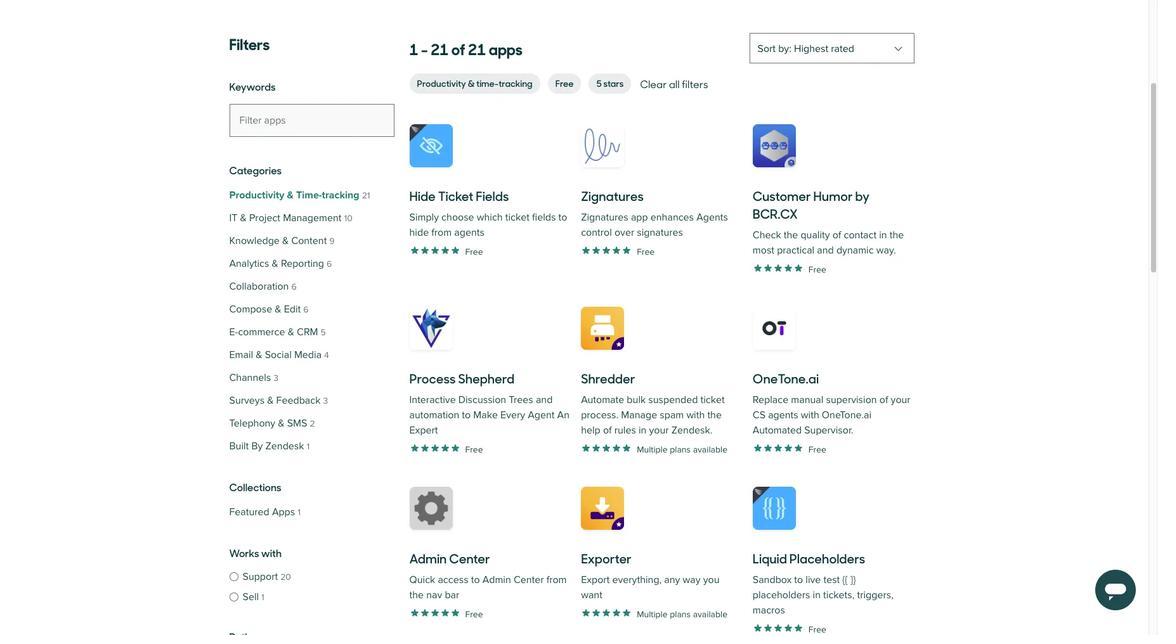Task type: describe. For each thing, give the bounding box(es) containing it.
zignatures zignatures app enhances agents control over signatures
[[581, 186, 728, 239]]

keywords
[[229, 79, 276, 93]]

surveys & feedback 3
[[229, 395, 328, 407]]

to inside admin center quick access to admin center from the nav bar
[[471, 574, 480, 587]]

apps
[[489, 37, 523, 60]]

an
[[557, 409, 570, 422]]

crm
[[297, 326, 318, 339]]

analytics
[[229, 258, 269, 270]]

0 horizontal spatial center
[[449, 549, 490, 568]]

app
[[631, 211, 648, 224]]

multiple for shredder
[[637, 444, 668, 455]]

trees
[[509, 394, 533, 407]]

in for customer humor by bcr.cx
[[879, 229, 887, 242]]

works with
[[229, 546, 282, 560]]

with for shredder
[[686, 409, 705, 422]]

free for zignatures
[[637, 246, 655, 257]]

clear
[[640, 77, 667, 91]]

& for feedback
[[267, 395, 274, 407]]

every
[[500, 409, 525, 422]]

hide
[[409, 186, 436, 205]]

2
[[310, 419, 315, 429]]

1 vertical spatial admin
[[482, 574, 511, 587]]

1 vertical spatial onetone.ai
[[822, 409, 872, 422]]

& for time-
[[468, 77, 475, 89]]

agent
[[528, 409, 555, 422]]

time-
[[296, 189, 322, 202]]

multiple plans available for exporter
[[637, 609, 727, 620]]

live
[[806, 574, 821, 587]]

help
[[581, 424, 600, 437]]

of right -
[[451, 37, 465, 60]]

e-commerce & crm 5
[[229, 326, 326, 339]]

multiple for exporter
[[637, 609, 668, 620]]

management
[[283, 212, 341, 225]]

and inside customer humor by bcr.cx check the quality of contact in the most practical and dynamic way.
[[817, 244, 834, 257]]

which
[[477, 211, 503, 224]]

your inside shredder automate bulk suspended ticket process. manage spam with the help of rules in your zendesk.
[[649, 424, 669, 437]]

20
[[280, 572, 291, 583]]

bar
[[445, 589, 459, 602]]

edit
[[284, 303, 301, 316]]

process.
[[581, 409, 619, 422]]

nav
[[426, 589, 442, 602]]

tracking for time-
[[322, 189, 359, 202]]

automated
[[753, 424, 802, 437]]

from inside admin center quick access to admin center from the nav bar
[[547, 574, 567, 587]]

productivity for productivity & time-tracking 21
[[229, 189, 284, 202]]

customer
[[753, 186, 811, 205]]

email
[[229, 349, 253, 362]]

works
[[229, 546, 259, 560]]

channels
[[229, 372, 271, 384]]

sell 1
[[243, 591, 264, 604]]

0 vertical spatial admin
[[409, 549, 447, 568]]

sms
[[287, 417, 307, 430]]

0 horizontal spatial with
[[261, 546, 282, 560]]

automation
[[409, 409, 459, 422]]

1 horizontal spatial 5
[[596, 77, 602, 89]]

-
[[421, 37, 428, 60]]

& for time-
[[287, 189, 294, 202]]

21 for productivity & time-tracking 21
[[362, 190, 370, 201]]

& for reporting
[[272, 258, 278, 270]]

supervisor.
[[804, 424, 853, 437]]

available for shredder
[[693, 444, 727, 455]]

& for edit
[[275, 303, 281, 316]]

compose & edit 6
[[229, 303, 309, 316]]

exporter
[[581, 549, 632, 568]]

from inside hide ticket fields simply choose which ticket fields to hide from agents
[[431, 226, 452, 239]]

available for exporter
[[693, 609, 727, 620]]

want
[[581, 589, 602, 602]]

21 for 1 - 21 of 21 apps
[[468, 37, 486, 60]]

fields
[[476, 186, 509, 205]]

& for sms
[[278, 417, 285, 430]]

humor
[[813, 186, 853, 205]]

the up way.
[[890, 229, 904, 242]]

customer humor by bcr.cx check the quality of contact in the most practical and dynamic way.
[[753, 186, 904, 257]]

content
[[291, 235, 327, 247]]

multiple plans available for shredder
[[637, 444, 727, 455]]

featured
[[229, 506, 269, 519]]

cs
[[753, 409, 766, 422]]

Filter apps search field
[[229, 104, 394, 137]]

1 horizontal spatial 21
[[431, 37, 449, 60]]

the inside admin center quick access to admin center from the nav bar
[[409, 589, 424, 602]]

interactive
[[409, 394, 456, 407]]

3 inside surveys & feedback 3
[[323, 396, 328, 407]]

time-
[[476, 77, 499, 89]]

free for admin center
[[465, 609, 483, 620]]

to inside process shepherd interactive discussion trees and automation to make every agent an expert
[[462, 409, 471, 422]]

email & social media 4
[[229, 349, 329, 362]]

1 inside featured apps 1
[[298, 507, 301, 518]]

feedback
[[276, 395, 321, 407]]

stars
[[603, 77, 624, 89]]

free for liquid placeholders
[[809, 624, 826, 635]]

4
[[324, 350, 329, 361]]

hide ticket fields simply choose which ticket fields to hide from agents
[[409, 186, 567, 239]]

replace
[[753, 394, 788, 407]]

admin center quick access to admin center from the nav bar
[[409, 549, 567, 602]]

way.
[[876, 244, 896, 257]]

support 20
[[243, 571, 291, 584]]

9
[[329, 236, 335, 247]]

ticket
[[438, 186, 473, 205]]

exporter export everything, any way you want
[[581, 549, 720, 602]]

agents inside hide ticket fields simply choose which ticket fields to hide from agents
[[454, 226, 484, 239]]

of inside customer humor by bcr.cx check the quality of contact in the most practical and dynamic way.
[[833, 229, 841, 242]]

placeholders
[[753, 589, 810, 602]]

categories
[[229, 163, 282, 177]]

your inside the onetone.ai replace manual supervision of your cs agents with onetone.ai automated supervisor.
[[891, 394, 911, 407]]

ticket inside shredder automate bulk suspended ticket process. manage spam with the help of rules in your zendesk.
[[701, 394, 725, 407]]

bulk
[[627, 394, 646, 407]]

6 for analytics & reporting
[[327, 259, 332, 270]]

process
[[409, 369, 456, 388]]

everything,
[[612, 574, 662, 587]]

of inside shredder automate bulk suspended ticket process. manage spam with the help of rules in your zendesk.
[[603, 424, 612, 437]]

collections
[[229, 480, 281, 494]]

all
[[669, 77, 680, 91]]

of inside the onetone.ai replace manual supervision of your cs agents with onetone.ai automated supervisor.
[[880, 394, 888, 407]]

& for content
[[282, 235, 289, 247]]

knowledge
[[229, 235, 280, 247]]

telephony & sms 2
[[229, 417, 315, 430]]

manual
[[791, 394, 823, 407]]

shepherd
[[458, 369, 515, 388]]

control
[[581, 226, 612, 239]]



Task type: locate. For each thing, give the bounding box(es) containing it.
2 plans from the top
[[670, 609, 691, 620]]

2 vertical spatial in
[[813, 589, 821, 602]]

}}
[[850, 574, 856, 587]]

6 for compose & edit
[[303, 304, 309, 315]]

export
[[581, 574, 610, 587]]

0 horizontal spatial 5
[[321, 327, 326, 338]]

the up zendesk.
[[707, 409, 722, 422]]

to left live at the bottom right
[[794, 574, 803, 587]]

6 inside compose & edit 6
[[303, 304, 309, 315]]

1 vertical spatial 3
[[323, 396, 328, 407]]

available down you
[[693, 609, 727, 620]]

free left '5 stars'
[[555, 77, 574, 89]]

0 horizontal spatial productivity
[[229, 189, 284, 202]]

3 right feedback
[[323, 396, 328, 407]]

0 vertical spatial zignatures
[[581, 186, 644, 205]]

free
[[555, 77, 574, 89], [465, 246, 483, 257], [637, 246, 655, 257], [809, 264, 826, 275], [465, 444, 483, 455], [809, 444, 826, 455], [465, 609, 483, 620], [809, 624, 826, 635]]

onetone.ai up replace
[[753, 369, 819, 388]]

multiple plans available down way
[[637, 609, 727, 620]]

1 vertical spatial multiple plans available
[[637, 609, 727, 620]]

0 vertical spatial productivity
[[417, 77, 466, 89]]

1 right zendesk
[[307, 441, 310, 452]]

multiple down everything,
[[637, 609, 668, 620]]

& for social
[[256, 349, 262, 362]]

of
[[451, 37, 465, 60], [833, 229, 841, 242], [880, 394, 888, 407], [603, 424, 612, 437]]

1 vertical spatial center
[[514, 574, 544, 587]]

practical
[[777, 244, 815, 257]]

1 horizontal spatial tracking
[[499, 77, 533, 89]]

in inside liquid placeholders sandbox to live test {{ }} placeholders in tickets, triggers, macros
[[813, 589, 821, 602]]

1 vertical spatial in
[[639, 424, 647, 437]]

0 horizontal spatial from
[[431, 226, 452, 239]]

of right supervision
[[880, 394, 888, 407]]

in for liquid placeholders
[[813, 589, 821, 602]]

1 zignatures from the top
[[581, 186, 644, 205]]

quality
[[801, 229, 830, 242]]

2 multiple from the top
[[637, 609, 668, 620]]

apps
[[272, 506, 295, 519]]

1 multiple from the top
[[637, 444, 668, 455]]

0 vertical spatial agents
[[454, 226, 484, 239]]

1 horizontal spatial in
[[813, 589, 821, 602]]

tracking for time-
[[499, 77, 533, 89]]

by
[[855, 186, 870, 205]]

surveys
[[229, 395, 265, 407]]

ticket inside hide ticket fields simply choose which ticket fields to hide from agents
[[505, 211, 530, 224]]

expert
[[409, 424, 438, 437]]

2 horizontal spatial 21
[[468, 37, 486, 60]]

tracking down apps
[[499, 77, 533, 89]]

21 left apps
[[468, 37, 486, 60]]

1 vertical spatial from
[[547, 574, 567, 587]]

free down 'which'
[[465, 246, 483, 257]]

plans down zendesk.
[[670, 444, 691, 455]]

3 inside channels 3
[[274, 373, 278, 384]]

5
[[596, 77, 602, 89], [321, 327, 326, 338]]

0 vertical spatial multiple plans available
[[637, 444, 727, 455]]

with inside shredder automate bulk suspended ticket process. manage spam with the help of rules in your zendesk.
[[686, 409, 705, 422]]

ticket up zendesk.
[[701, 394, 725, 407]]

in inside shredder automate bulk suspended ticket process. manage spam with the help of rules in your zendesk.
[[639, 424, 647, 437]]

2 available from the top
[[693, 609, 727, 620]]

2 horizontal spatial with
[[801, 409, 819, 422]]

most
[[753, 244, 774, 257]]

to left make
[[462, 409, 471, 422]]

filters
[[229, 32, 270, 55]]

of right help
[[603, 424, 612, 437]]

0 vertical spatial available
[[693, 444, 727, 455]]

6 right edit in the top of the page
[[303, 304, 309, 315]]

in down 'manage'
[[639, 424, 647, 437]]

process shepherd interactive discussion trees and automation to make every agent an expert
[[409, 369, 570, 437]]

5 stars
[[596, 77, 624, 89]]

6 down 9 at the top of the page
[[327, 259, 332, 270]]

1 horizontal spatial productivity
[[417, 77, 466, 89]]

multiple
[[637, 444, 668, 455], [637, 609, 668, 620]]

featured apps 1
[[229, 506, 301, 519]]

signatures
[[637, 226, 683, 239]]

1 horizontal spatial ticket
[[701, 394, 725, 407]]

0 horizontal spatial admin
[[409, 549, 447, 568]]

in up way.
[[879, 229, 887, 242]]

it & project management 10
[[229, 212, 352, 225]]

1 vertical spatial multiple
[[637, 609, 668, 620]]

1 horizontal spatial onetone.ai
[[822, 409, 872, 422]]

1 vertical spatial agents
[[768, 409, 798, 422]]

onetone.ai replace manual supervision of your cs agents with onetone.ai automated supervisor.
[[753, 369, 911, 437]]

multiple plans available
[[637, 444, 727, 455], [637, 609, 727, 620]]

suspended
[[648, 394, 698, 407]]

you
[[703, 574, 720, 587]]

admin up the quick
[[409, 549, 447, 568]]

placeholders
[[790, 549, 865, 568]]

21 right -
[[431, 37, 449, 60]]

1 multiple plans available from the top
[[637, 444, 727, 455]]

21 left hide at the top of page
[[362, 190, 370, 201]]

the inside shredder automate bulk suspended ticket process. manage spam with the help of rules in your zendesk.
[[707, 409, 722, 422]]

productivity for productivity & time-tracking
[[417, 77, 466, 89]]

1 horizontal spatial center
[[514, 574, 544, 587]]

1 horizontal spatial 3
[[323, 396, 328, 407]]

productivity
[[417, 77, 466, 89], [229, 189, 284, 202]]

plans for shredder
[[670, 444, 691, 455]]

media
[[294, 349, 322, 362]]

1 right the sell
[[261, 592, 264, 603]]

productivity down -
[[417, 77, 466, 89]]

5 left stars
[[596, 77, 602, 89]]

rules
[[614, 424, 636, 437]]

dynamic
[[837, 244, 874, 257]]

5 right the crm
[[321, 327, 326, 338]]

admin right access
[[482, 574, 511, 587]]

2 horizontal spatial 6
[[327, 259, 332, 270]]

1 horizontal spatial your
[[891, 394, 911, 407]]

agents inside the onetone.ai replace manual supervision of your cs agents with onetone.ai automated supervisor.
[[768, 409, 798, 422]]

1 inside built by zendesk 1
[[307, 441, 310, 452]]

choose
[[442, 211, 474, 224]]

2 multiple plans available from the top
[[637, 609, 727, 620]]

built
[[229, 440, 249, 453]]

ticket left fields
[[505, 211, 530, 224]]

0 horizontal spatial tracking
[[322, 189, 359, 202]]

1 left -
[[409, 37, 418, 60]]

1 vertical spatial 6
[[291, 282, 297, 292]]

spam
[[660, 409, 684, 422]]

5 inside e-commerce & crm 5
[[321, 327, 326, 338]]

from left export
[[547, 574, 567, 587]]

0 horizontal spatial your
[[649, 424, 669, 437]]

zignatures up the app
[[581, 186, 644, 205]]

reporting
[[281, 258, 324, 270]]

1 vertical spatial and
[[536, 394, 553, 407]]

1 vertical spatial zignatures
[[581, 211, 628, 224]]

3
[[274, 373, 278, 384], [323, 396, 328, 407]]

None search field
[[229, 104, 394, 137]]

free down make
[[465, 444, 483, 455]]

2 zignatures from the top
[[581, 211, 628, 224]]

onetone.ai down supervision
[[822, 409, 872, 422]]

of right quality
[[833, 229, 841, 242]]

quick
[[409, 574, 435, 587]]

to inside hide ticket fields simply choose which ticket fields to hide from agents
[[558, 211, 567, 224]]

channels 3
[[229, 372, 278, 384]]

admin
[[409, 549, 447, 568], [482, 574, 511, 587]]

way
[[683, 574, 701, 587]]

free down signatures
[[637, 246, 655, 257]]

0 vertical spatial onetone.ai
[[753, 369, 819, 388]]

manage
[[621, 409, 657, 422]]

1 horizontal spatial 6
[[303, 304, 309, 315]]

0 horizontal spatial 3
[[274, 373, 278, 384]]

1 vertical spatial productivity
[[229, 189, 284, 202]]

with inside the onetone.ai replace manual supervision of your cs agents with onetone.ai automated supervisor.
[[801, 409, 819, 422]]

1 inside sell 1
[[261, 592, 264, 603]]

1 horizontal spatial admin
[[482, 574, 511, 587]]

your right supervision
[[891, 394, 911, 407]]

1 right the apps
[[298, 507, 301, 518]]

free for hide ticket fields
[[465, 246, 483, 257]]

0 vertical spatial center
[[449, 549, 490, 568]]

1 plans from the top
[[670, 444, 691, 455]]

hide
[[409, 226, 429, 239]]

agents
[[454, 226, 484, 239], [768, 409, 798, 422]]

& for project
[[240, 212, 247, 225]]

0 vertical spatial your
[[891, 394, 911, 407]]

analytics & reporting 6
[[229, 258, 332, 270]]

compose
[[229, 303, 272, 316]]

0 horizontal spatial agents
[[454, 226, 484, 239]]

the up practical
[[784, 229, 798, 242]]

agents up automated
[[768, 409, 798, 422]]

0 horizontal spatial 6
[[291, 282, 297, 292]]

from down choose
[[431, 226, 452, 239]]

triggers,
[[857, 589, 894, 602]]

6 inside analytics & reporting 6
[[327, 259, 332, 270]]

with for onetone.ai
[[801, 409, 819, 422]]

with up support 20
[[261, 546, 282, 560]]

in down live at the bottom right
[[813, 589, 821, 602]]

to inside liquid placeholders sandbox to live test {{ }} placeholders in tickets, triggers, macros
[[794, 574, 803, 587]]

your down spam
[[649, 424, 669, 437]]

any
[[664, 574, 680, 587]]

support
[[243, 571, 278, 584]]

2 horizontal spatial in
[[879, 229, 887, 242]]

1
[[409, 37, 418, 60], [307, 441, 310, 452], [298, 507, 301, 518], [261, 592, 264, 603]]

free for process shepherd
[[465, 444, 483, 455]]

knowledge & content 9
[[229, 235, 335, 247]]

0 horizontal spatial onetone.ai
[[753, 369, 819, 388]]

0 vertical spatial plans
[[670, 444, 691, 455]]

0 horizontal spatial and
[[536, 394, 553, 407]]

plans for exporter
[[670, 609, 691, 620]]

in inside customer humor by bcr.cx check the quality of contact in the most practical and dynamic way.
[[879, 229, 887, 242]]

to right fields
[[558, 211, 567, 224]]

1 vertical spatial ticket
[[701, 394, 725, 407]]

0 vertical spatial in
[[879, 229, 887, 242]]

zignatures up control
[[581, 211, 628, 224]]

6
[[327, 259, 332, 270], [291, 282, 297, 292], [303, 304, 309, 315]]

0 vertical spatial and
[[817, 244, 834, 257]]

make
[[473, 409, 498, 422]]

discussion
[[458, 394, 506, 407]]

to
[[558, 211, 567, 224], [462, 409, 471, 422], [471, 574, 480, 587], [794, 574, 803, 587]]

supervision
[[826, 394, 877, 407]]

plans down any
[[670, 609, 691, 620]]

21 inside productivity & time-tracking 21
[[362, 190, 370, 201]]

1 vertical spatial 5
[[321, 327, 326, 338]]

3 up surveys & feedback 3
[[274, 373, 278, 384]]

sell
[[243, 591, 259, 604]]

free down access
[[465, 609, 483, 620]]

automate
[[581, 394, 624, 407]]

and inside process shepherd interactive discussion trees and automation to make every agent an expert
[[536, 394, 553, 407]]

1 horizontal spatial with
[[686, 409, 705, 422]]

1 horizontal spatial and
[[817, 244, 834, 257]]

center
[[449, 549, 490, 568], [514, 574, 544, 587]]

with down "manual"
[[801, 409, 819, 422]]

2 vertical spatial 6
[[303, 304, 309, 315]]

productivity up project
[[229, 189, 284, 202]]

free down tickets,
[[809, 624, 826, 635]]

1 vertical spatial tracking
[[322, 189, 359, 202]]

0 vertical spatial 3
[[274, 373, 278, 384]]

0 vertical spatial multiple
[[637, 444, 668, 455]]

multiple down 'manage'
[[637, 444, 668, 455]]

tracking up 10
[[322, 189, 359, 202]]

over
[[615, 226, 634, 239]]

with
[[686, 409, 705, 422], [801, 409, 819, 422], [261, 546, 282, 560]]

1 available from the top
[[693, 444, 727, 455]]

the down the quick
[[409, 589, 424, 602]]

and up agent
[[536, 394, 553, 407]]

0 horizontal spatial ticket
[[505, 211, 530, 224]]

productivity & time-tracking 21
[[229, 189, 370, 202]]

6 up edit in the top of the page
[[291, 282, 297, 292]]

free down practical
[[809, 264, 826, 275]]

0 vertical spatial tracking
[[499, 77, 533, 89]]

sandbox
[[753, 574, 792, 587]]

shredder
[[581, 369, 635, 388]]

simply
[[409, 211, 439, 224]]

bcr.cx
[[753, 204, 798, 223]]

1 vertical spatial available
[[693, 609, 727, 620]]

1 horizontal spatial from
[[547, 574, 567, 587]]

to right access
[[471, 574, 480, 587]]

0 horizontal spatial 21
[[362, 190, 370, 201]]

collaboration 6
[[229, 280, 297, 293]]

free for onetone.ai
[[809, 444, 826, 455]]

liquid
[[753, 549, 787, 568]]

0 vertical spatial from
[[431, 226, 452, 239]]

free for customer humor by bcr.cx
[[809, 264, 826, 275]]

available down zendesk.
[[693, 444, 727, 455]]

built by zendesk 1
[[229, 440, 310, 453]]

free down 'supervisor.'
[[809, 444, 826, 455]]

6 inside the collaboration 6
[[291, 282, 297, 292]]

1 - 21 of 21 apps
[[409, 37, 523, 60]]

0 vertical spatial ticket
[[505, 211, 530, 224]]

clear all filters
[[640, 77, 708, 91]]

clear all filters button
[[639, 75, 709, 93]]

1 horizontal spatial agents
[[768, 409, 798, 422]]

social
[[265, 349, 292, 362]]

and
[[817, 244, 834, 257], [536, 394, 553, 407]]

1 vertical spatial plans
[[670, 609, 691, 620]]

1 vertical spatial your
[[649, 424, 669, 437]]

agents down choose
[[454, 226, 484, 239]]

and down quality
[[817, 244, 834, 257]]

access
[[438, 574, 468, 587]]

multiple plans available down zendesk.
[[637, 444, 727, 455]]

test
[[824, 574, 840, 587]]

check
[[753, 229, 781, 242]]

with up zendesk.
[[686, 409, 705, 422]]

0 vertical spatial 5
[[596, 77, 602, 89]]

0 vertical spatial 6
[[327, 259, 332, 270]]

fields
[[532, 211, 556, 224]]

0 horizontal spatial in
[[639, 424, 647, 437]]



Task type: vqa. For each thing, say whether or not it's contained in the screenshot.


